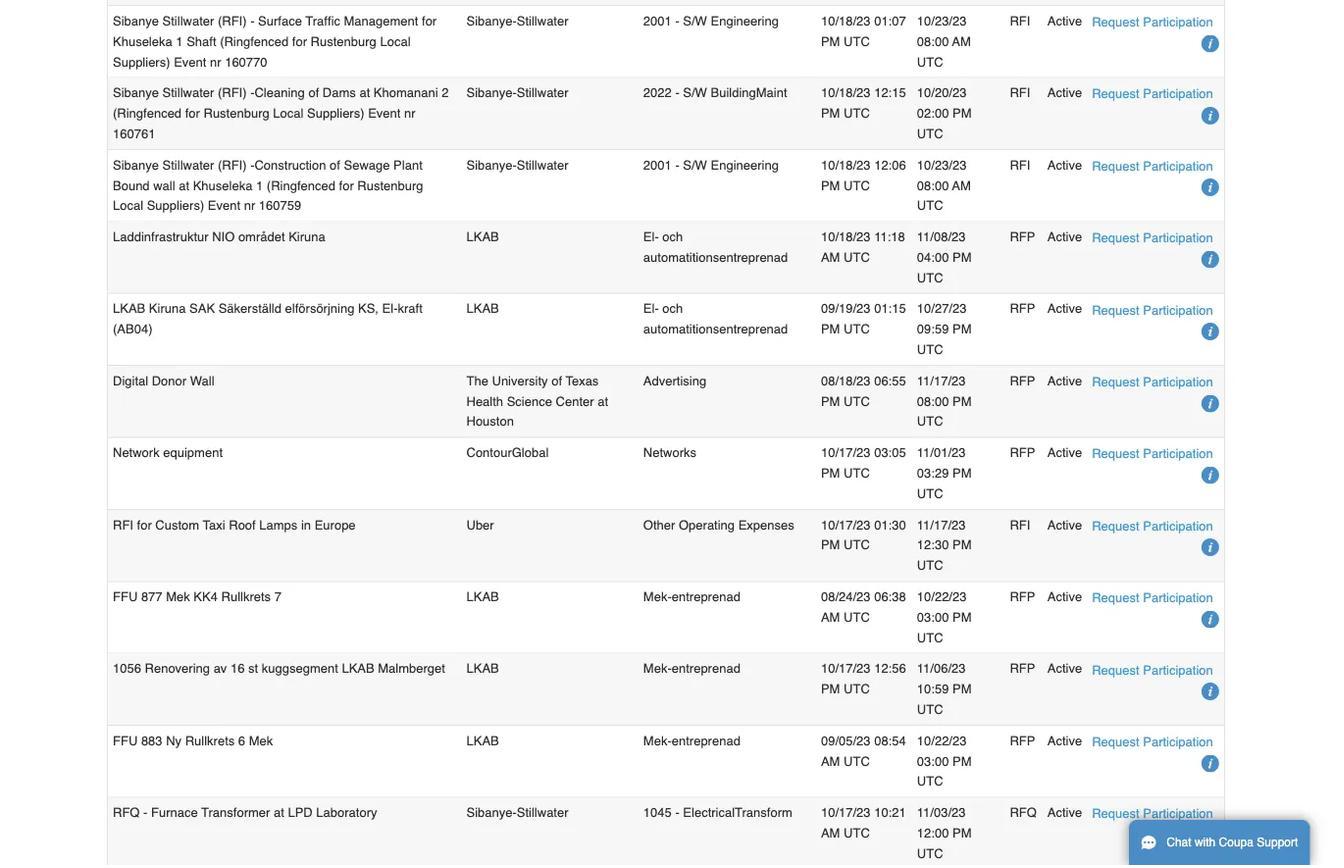 Task type: vqa. For each thing, say whether or not it's contained in the screenshot.
top 08:00
yes



Task type: describe. For each thing, give the bounding box(es) containing it.
(rfi) for cleaning
[[218, 85, 247, 100]]

säkerställd
[[218, 301, 282, 316]]

for right management on the top left
[[422, 13, 437, 28]]

sibanye stillwater (rfi) - surface traffic management for khuseleka 1 shaft (ringfenced for rustenburg local suppliers) event nr 160770
[[113, 13, 437, 69]]

sibanye- for plant
[[466, 157, 517, 172]]

lamps
[[259, 517, 298, 532]]

10/17/23 10:21 am utc
[[821, 805, 906, 841]]

engineering for 10/18/23 01:07 pm utc
[[711, 13, 779, 28]]

11:18
[[874, 229, 905, 244]]

request for 10:21
[[1092, 806, 1140, 821]]

(rfi) for surface
[[218, 13, 247, 28]]

buildingmaint
[[711, 85, 787, 100]]

2022
[[643, 85, 672, 100]]

av
[[213, 661, 227, 676]]

request participation button for 06:38
[[1092, 588, 1213, 608]]

lpd
[[288, 805, 313, 820]]

participation for 11:18
[[1143, 230, 1213, 245]]

request participation button for 10:21
[[1092, 803, 1213, 824]]

mek-entreprenad for 08/24/23 06:38 am utc
[[643, 589, 741, 604]]

lkab for lkab kiruna sak säkerställd elförsörjning ks, el-kraft (ab04)
[[466, 301, 499, 316]]

participation for 06:38
[[1143, 590, 1213, 605]]

request for 12:15
[[1092, 86, 1140, 101]]

chat
[[1167, 836, 1192, 850]]

utc up 11/03/23 at the right bottom
[[917, 774, 943, 789]]

lkab for ffu 883 ny rullkrets 6 mek
[[466, 733, 499, 748]]

(ringfenced inside the sibanye stillwater (rfi) -construction of sewage plant bound wall at khuseleka 1 (ringfenced for rustenburg local suppliers) event nr 160759
[[267, 178, 335, 193]]

participation for 10:21
[[1143, 806, 1213, 821]]

am for laddinfrastruktur nio området kiruna
[[821, 250, 840, 265]]

- up "2022 - s/w buildingmaint"
[[675, 13, 680, 28]]

participation for 12:56
[[1143, 662, 1213, 677]]

request participation button for 06:55
[[1092, 372, 1213, 392]]

883
[[141, 733, 162, 748]]

09:59
[[917, 322, 949, 337]]

active for 10/17/23 01:30 pm utc
[[1048, 517, 1082, 532]]

10/17/23 for 10/17/23 01:30 pm utc
[[821, 517, 871, 532]]

12:00
[[917, 826, 949, 841]]

pm inside 10/17/23 12:56 pm utc
[[821, 682, 840, 697]]

nr inside sibanye stillwater (rfi) - surface traffic management for khuseleka 1 shaft (ringfenced for rustenburg local suppliers) event nr 160770
[[210, 54, 221, 69]]

10/23/23 for 01:07
[[917, 13, 967, 28]]

11/17/23 12:30 pm utc
[[917, 517, 972, 573]]

08/18/23
[[821, 373, 871, 388]]

kuggsegment
[[262, 661, 338, 676]]

kraft
[[398, 301, 423, 316]]

11/17/23 for 08:00
[[917, 373, 966, 388]]

1045 - electricaltransform
[[643, 805, 793, 820]]

construction
[[255, 157, 326, 172]]

request participation for 12:06
[[1092, 158, 1213, 173]]

active for 10/17/23 03:05 pm utc
[[1048, 445, 1082, 460]]

01:15
[[874, 301, 906, 316]]

science
[[507, 394, 552, 409]]

sibanye stillwater (rfi) -construction of sewage plant bound wall at khuseleka 1 (ringfenced for rustenburg local suppliers) event nr 160759
[[113, 157, 423, 213]]

utc inside 08/24/23 06:38 am utc
[[844, 610, 870, 625]]

utc up 11/06/23
[[917, 630, 943, 645]]

chat with coupa support button
[[1129, 820, 1310, 865]]

shaft
[[187, 34, 216, 49]]

automatitionsentreprenad for pm
[[643, 322, 788, 337]]

1 horizontal spatial kiruna
[[289, 229, 325, 244]]

dams
[[323, 85, 356, 100]]

10/17/23 for 10/17/23 10:21 am utc
[[821, 805, 871, 820]]

2
[[442, 85, 449, 100]]

pm inside 08/18/23 06:55 pm utc
[[821, 394, 840, 409]]

området
[[238, 229, 285, 244]]

digital
[[113, 373, 148, 388]]

request participation for 08:54
[[1092, 734, 1213, 749]]

request participation button for 01:15
[[1092, 300, 1213, 320]]

with
[[1195, 836, 1216, 850]]

2001 - s/w  engineering for 10/18/23 12:06 pm utc
[[643, 157, 779, 172]]

pm inside 11/17/23 12:30 pm utc
[[953, 538, 972, 553]]

chat with coupa support
[[1167, 836, 1298, 850]]

stillwater inside sibanye stillwater (rfi) - surface traffic management for khuseleka 1 shaft (ringfenced for rustenburg local suppliers) event nr 160770
[[162, 13, 214, 28]]

- left furnace
[[143, 805, 148, 820]]

10/18/23 for 10/18/23 12:06 pm utc
[[821, 157, 871, 172]]

lkab kiruna sak säkerställd elförsörjning ks, el-kraft (ab04)
[[113, 301, 423, 337]]

rfi for 10/18/23 12:15 pm utc
[[1010, 85, 1030, 100]]

08/18/23 06:55 pm utc
[[821, 373, 906, 409]]

elförsörjning
[[285, 301, 355, 316]]

08/24/23 06:38 am utc
[[821, 589, 906, 625]]

request participation for 10:21
[[1092, 806, 1213, 821]]

och for 10/18/23
[[663, 229, 683, 244]]

10/23/23 for 12:06
[[917, 157, 967, 172]]

12:30
[[917, 538, 949, 553]]

transformer
[[201, 805, 270, 820]]

for left custom
[[137, 517, 152, 532]]

4 sibanye- from the top
[[466, 805, 517, 820]]

utc inside 10/17/23 10:21 am utc
[[844, 826, 870, 841]]

09/05/23 08:54 am utc
[[821, 733, 906, 769]]

request participation button for 03:05
[[1092, 444, 1213, 464]]

for down surface
[[292, 34, 307, 49]]

at left lpd
[[274, 805, 284, 820]]

pm up 11/06/23
[[953, 610, 972, 625]]

event inside sibanye stillwater (rfi) - surface traffic management for khuseleka 1 shaft (ringfenced for rustenburg local suppliers) event nr 160770
[[174, 54, 206, 69]]

16
[[231, 661, 245, 676]]

participation for 08:54
[[1143, 734, 1213, 749]]

request participation for 06:38
[[1092, 590, 1213, 605]]

university
[[492, 373, 548, 388]]

rustenburg inside the sibanye stillwater (rfi) -construction of sewage plant bound wall at khuseleka 1 (ringfenced for rustenburg local suppliers) event nr 160759
[[357, 178, 423, 193]]

11/17/23 for 12:30
[[917, 517, 966, 532]]

rustenburg inside the sibanye stillwater (rfi) -cleaning of dams at khomanani 2 (ringfenced for rustenburg local suppliers) event nr 160761
[[204, 106, 269, 121]]

pm inside 10/18/23 12:15 pm utc
[[821, 106, 840, 121]]

malmberget
[[378, 661, 445, 676]]

operating
[[679, 517, 735, 532]]

04:00
[[917, 250, 949, 265]]

11/06/23 10:59 pm utc
[[917, 661, 972, 717]]

am up the 11/08/23
[[952, 178, 971, 193]]

10/27/23
[[917, 301, 967, 316]]

11/08/23
[[917, 229, 966, 244]]

utc inside 11/06/23 10:59 pm utc
[[917, 702, 943, 717]]

(ringfenced inside the sibanye stillwater (rfi) -cleaning of dams at khomanani 2 (ringfenced for rustenburg local suppliers) event nr 160761
[[113, 106, 182, 121]]

houston
[[466, 414, 514, 429]]

160759
[[259, 198, 301, 213]]

7
[[274, 589, 281, 604]]

local inside sibanye stillwater (rfi) - surface traffic management for khuseleka 1 shaft (ringfenced for rustenburg local suppliers) event nr 160770
[[380, 34, 411, 49]]

nr inside the sibanye stillwater (rfi) -cleaning of dams at khomanani 2 (ringfenced for rustenburg local suppliers) event nr 160761
[[404, 106, 416, 121]]

the
[[466, 373, 488, 388]]

6
[[238, 733, 245, 748]]

contourglobal
[[466, 445, 549, 460]]

- inside the sibanye stillwater (rfi) -construction of sewage plant bound wall at khuseleka 1 (ringfenced for rustenburg local suppliers) event nr 160759
[[250, 157, 255, 172]]

0 vertical spatial mek
[[166, 589, 190, 604]]

el- och automatitionsentreprenad for pm
[[643, 301, 788, 337]]

11/03/23 12:00 pm utc
[[917, 805, 972, 861]]

renovering
[[145, 661, 210, 676]]

rfp for 10/17/23 12:56 pm utc
[[1010, 661, 1035, 676]]

01:07
[[874, 13, 906, 28]]

participation for 01:07
[[1143, 14, 1213, 29]]

wall
[[190, 373, 214, 388]]

plant
[[393, 157, 423, 172]]

sewage
[[344, 157, 390, 172]]

equipment
[[163, 445, 223, 460]]

stillwater inside the sibanye stillwater (rfi) -construction of sewage plant bound wall at khuseleka 1 (ringfenced for rustenburg local suppliers) event nr 160759
[[162, 157, 214, 172]]

traffic
[[305, 13, 340, 28]]

mek-entreprenad for 09/05/23 08:54 am utc
[[643, 733, 741, 748]]

10/17/23 03:05 pm utc
[[821, 445, 906, 481]]

rfi for custom taxi roof lamps in europe
[[113, 517, 356, 532]]

sak
[[189, 301, 215, 316]]

pm inside 10/20/23 02:00 pm utc
[[953, 106, 972, 121]]

am for ffu 883 ny rullkrets 6 mek
[[821, 754, 840, 769]]

management
[[344, 13, 418, 28]]

160761
[[113, 126, 155, 141]]

10/22/23 for 06:38
[[917, 589, 967, 604]]

network
[[113, 445, 160, 460]]

europe
[[315, 517, 356, 532]]

rfp for 09/19/23 01:15 pm utc
[[1010, 301, 1035, 316]]

03:00 for 08/24/23 06:38 am utc
[[917, 610, 949, 625]]

engineering for 10/18/23 12:06 pm utc
[[711, 157, 779, 172]]

participation for 06:55
[[1143, 374, 1213, 389]]

utc up 10/20/23 at right
[[917, 54, 943, 69]]

(ringfenced inside sibanye stillwater (rfi) - surface traffic management for khuseleka 1 shaft (ringfenced for rustenburg local suppliers) event nr 160770
[[220, 34, 289, 49]]

utc inside 11/01/23 03:29 pm utc
[[917, 486, 943, 501]]

suppliers) inside sibanye stillwater (rfi) - surface traffic management for khuseleka 1 shaft (ringfenced for rustenburg local suppliers) event nr 160770
[[113, 54, 170, 69]]

utc inside 10/18/23 11:18 am utc
[[844, 250, 870, 265]]

ffu for ffu 877 mek kk4 rullkrets 7
[[113, 589, 138, 604]]

utc inside "10/27/23 09:59 pm utc"
[[917, 342, 943, 357]]

1 inside sibanye stillwater (rfi) - surface traffic management for khuseleka 1 shaft (ringfenced for rustenburg local suppliers) event nr 160770
[[176, 34, 183, 49]]

health
[[466, 394, 503, 409]]

rfi for 10/18/23 12:06 pm utc
[[1010, 157, 1030, 172]]

pm inside 09/19/23 01:15 pm utc
[[821, 322, 840, 337]]

of for construction
[[330, 157, 340, 172]]

active for 09/19/23 01:15 pm utc
[[1048, 301, 1082, 316]]

networks
[[643, 445, 697, 460]]

pm inside 10/18/23 12:06 pm utc
[[821, 178, 840, 193]]

participation for 03:05
[[1143, 446, 1213, 461]]

the university of texas health science center at houston
[[466, 373, 608, 429]]

ks,
[[358, 301, 379, 316]]

- inside sibanye stillwater (rfi) - surface traffic management for khuseleka 1 shaft (ringfenced for rustenburg local suppliers) event nr 160770
[[250, 13, 255, 28]]

pm inside 10/17/23 03:05 pm utc
[[821, 466, 840, 481]]

support
[[1257, 836, 1298, 850]]

10/18/23 for 10/18/23 11:18 am utc
[[821, 229, 871, 244]]

participation for 12:15
[[1143, 86, 1213, 101]]

03:29
[[917, 466, 949, 481]]

participation for 01:30
[[1143, 518, 1213, 533]]

for inside the sibanye stillwater (rfi) -cleaning of dams at khomanani 2 (ringfenced for rustenburg local suppliers) event nr 160761
[[185, 106, 200, 121]]

- right 1045 at the bottom of page
[[675, 805, 680, 820]]

sibanye-stillwater for at
[[466, 85, 569, 100]]

- down "2022 - s/w buildingmaint"
[[675, 157, 680, 172]]

2001 for 10/18/23 12:06 pm utc
[[643, 157, 672, 172]]

1045
[[643, 805, 672, 820]]

rfp for 10/17/23 03:05 pm utc
[[1010, 445, 1035, 460]]

at inside the university of texas health science center at houston
[[598, 394, 608, 409]]

entreprenad for 08/24/23
[[672, 589, 741, 604]]

mek- for 10/17/23
[[643, 661, 672, 676]]

2001 for 10/18/23 01:07 pm utc
[[643, 13, 672, 28]]

10/18/23 12:15 pm utc
[[821, 85, 906, 121]]

02:00
[[917, 106, 949, 121]]

entreprenad for 09/05/23
[[672, 733, 741, 748]]

lkab for 1056 renovering av 16 st kuggsegment lkab malmberget
[[466, 661, 499, 676]]

uber
[[466, 517, 494, 532]]

10/22/23 03:00 pm utc for 09/05/23 08:54 am utc
[[917, 733, 972, 789]]

am up 10/20/23 at right
[[952, 34, 971, 49]]

request participation button for 11:18
[[1092, 228, 1213, 248]]

ffu 883 ny rullkrets 6 mek
[[113, 733, 273, 748]]

03:00 for 09/05/23 08:54 am utc
[[917, 754, 949, 769]]

surface
[[258, 13, 302, 28]]

0 vertical spatial rullkrets
[[221, 589, 271, 604]]

utc inside 08/18/23 06:55 pm utc
[[844, 394, 870, 409]]

request for 06:55
[[1092, 374, 1140, 389]]

furnace
[[151, 805, 198, 820]]

rfq for rfq - furnace transformer at lpd laboratory
[[113, 805, 140, 820]]

automatitionsentreprenad for am
[[643, 250, 788, 265]]

event inside the sibanye stillwater (rfi) -construction of sewage plant bound wall at khuseleka 1 (ringfenced for rustenburg local suppliers) event nr 160759
[[208, 198, 240, 213]]

request participation button for 01:07
[[1092, 12, 1213, 32]]

request participation for 03:05
[[1092, 446, 1213, 461]]

08:00 for 08/18/23 06:55 pm utc
[[917, 394, 949, 409]]

08:00 for 10/18/23 01:07 pm utc
[[917, 34, 949, 49]]

09/19/23
[[821, 301, 871, 316]]

kk4
[[194, 589, 218, 604]]

(rfi) for construction
[[218, 157, 247, 172]]



Task type: locate. For each thing, give the bounding box(es) containing it.
9 request participation from the top
[[1092, 590, 1213, 605]]

3 active from the top
[[1048, 157, 1082, 172]]

10/18/23 left 01:07 at the right
[[821, 13, 871, 28]]

2 och from the top
[[663, 301, 683, 316]]

(rfi) down 160770
[[218, 85, 247, 100]]

0 vertical spatial rustenburg
[[311, 34, 377, 49]]

10/22/23 down 11/06/23 10:59 pm utc at the right
[[917, 733, 967, 748]]

2001 up 2022
[[643, 13, 672, 28]]

utc down the 09/19/23
[[844, 322, 870, 337]]

sibanye-
[[466, 13, 517, 28], [466, 85, 517, 100], [466, 157, 517, 172], [466, 805, 517, 820]]

sibanye stillwater (rfi) -cleaning of dams at khomanani 2 (ringfenced for rustenburg local suppliers) event nr 160761
[[113, 85, 449, 141]]

stillwater inside the sibanye stillwater (rfi) -cleaning of dams at khomanani 2 (ringfenced for rustenburg local suppliers) event nr 160761
[[162, 85, 214, 100]]

rustenburg inside sibanye stillwater (rfi) - surface traffic management for khuseleka 1 shaft (ringfenced for rustenburg local suppliers) event nr 160770
[[311, 34, 377, 49]]

0 vertical spatial 10/22/23 03:00 pm utc
[[917, 589, 972, 645]]

active for 10/17/23 12:56 pm utc
[[1048, 661, 1082, 676]]

rustenburg down plant
[[357, 178, 423, 193]]

0 vertical spatial och
[[663, 229, 683, 244]]

10/22/23 03:00 pm utc
[[917, 589, 972, 645], [917, 733, 972, 789]]

am down 09/05/23
[[821, 754, 840, 769]]

0 horizontal spatial kiruna
[[149, 301, 186, 316]]

0 vertical spatial (rfi)
[[218, 13, 247, 28]]

7 request from the top
[[1092, 446, 1140, 461]]

10/22/23 for 08:54
[[917, 733, 967, 748]]

12 request participation button from the top
[[1092, 803, 1213, 824]]

lkab for ffu 877 mek kk4 rullkrets 7
[[466, 589, 499, 604]]

10/23/23 08:00 am utc up 10/20/23 at right
[[917, 13, 971, 69]]

rustenburg down traffic
[[311, 34, 377, 49]]

utc up the 09/19/23
[[844, 250, 870, 265]]

am inside 09/05/23 08:54 am utc
[[821, 754, 840, 769]]

1 vertical spatial 10/22/23 03:00 pm utc
[[917, 733, 972, 789]]

(ringfenced down construction
[[267, 178, 335, 193]]

event down 'shaft'
[[174, 54, 206, 69]]

2 2001 from the top
[[643, 157, 672, 172]]

donor
[[152, 373, 187, 388]]

pm up "11/01/23"
[[953, 394, 972, 409]]

utc down 08/18/23
[[844, 394, 870, 409]]

am down the 08/24/23
[[821, 610, 840, 625]]

sibanye-stillwater for for
[[466, 13, 569, 28]]

suppliers) inside the sibanye stillwater (rfi) -cleaning of dams at khomanani 2 (ringfenced for rustenburg local suppliers) event nr 160761
[[307, 106, 364, 121]]

3 10/18/23 from the top
[[821, 157, 871, 172]]

1 vertical spatial rustenburg
[[204, 106, 269, 121]]

(ringfenced up 160770
[[220, 34, 289, 49]]

0 vertical spatial engineering
[[711, 13, 779, 28]]

10 request participation button from the top
[[1092, 659, 1213, 680]]

pm up 11/03/23 at the right bottom
[[953, 754, 972, 769]]

1 participation from the top
[[1143, 14, 1213, 29]]

11 request participation from the top
[[1092, 734, 1213, 749]]

of left "texas"
[[552, 373, 562, 388]]

lkab for laddinfrastruktur nio området kiruna
[[466, 229, 499, 244]]

sibanye-stillwater for plant
[[466, 157, 569, 172]]

2 request participation button from the top
[[1092, 84, 1213, 104]]

3 (rfi) from the top
[[218, 157, 247, 172]]

at right dams
[[359, 85, 370, 100]]

2 rfq from the left
[[1010, 805, 1037, 820]]

1 entreprenad from the top
[[672, 589, 741, 604]]

- down the sibanye stillwater (rfi) -cleaning of dams at khomanani 2 (ringfenced for rustenburg local suppliers) event nr 160761
[[250, 157, 255, 172]]

rustenburg
[[311, 34, 377, 49], [204, 106, 269, 121], [357, 178, 423, 193]]

1 vertical spatial 11/17/23
[[917, 517, 966, 532]]

3 request participation from the top
[[1092, 158, 1213, 173]]

utc inside 10/18/23 12:06 pm utc
[[844, 178, 870, 193]]

11 active from the top
[[1048, 733, 1082, 748]]

local down cleaning
[[273, 106, 304, 121]]

2 horizontal spatial local
[[380, 34, 411, 49]]

7 request participation from the top
[[1092, 446, 1213, 461]]

request participation button for 01:30
[[1092, 516, 1213, 536]]

2 vertical spatial suppliers)
[[147, 198, 204, 213]]

am up the 09/19/23
[[821, 250, 840, 265]]

10/23/23
[[917, 13, 967, 28], [917, 157, 967, 172]]

khuseleka inside the sibanye stillwater (rfi) -construction of sewage plant bound wall at khuseleka 1 (ringfenced for rustenburg local suppliers) event nr 160759
[[193, 178, 252, 193]]

pm inside 11/03/23 12:00 pm utc
[[953, 826, 972, 841]]

1 up 160759
[[256, 178, 263, 193]]

0 horizontal spatial nr
[[210, 54, 221, 69]]

3 10/17/23 from the top
[[821, 661, 871, 676]]

10 request from the top
[[1092, 662, 1140, 677]]

pm inside 10/18/23 01:07 pm utc
[[821, 34, 840, 49]]

- inside the sibanye stillwater (rfi) -cleaning of dams at khomanani 2 (ringfenced for rustenburg local suppliers) event nr 160761
[[250, 85, 255, 100]]

0 vertical spatial mek-
[[643, 589, 672, 604]]

0 horizontal spatial of
[[308, 85, 319, 100]]

entreprenad for 10/17/23
[[672, 661, 741, 676]]

utc inside 09/05/23 08:54 am utc
[[844, 754, 870, 769]]

utc inside 09/19/23 01:15 pm utc
[[844, 322, 870, 337]]

engineering
[[711, 13, 779, 28], [711, 157, 779, 172]]

rfq right 11/03/23 12:00 pm utc
[[1010, 805, 1037, 820]]

mek-
[[643, 589, 672, 604], [643, 661, 672, 676], [643, 733, 672, 748]]

8 participation from the top
[[1143, 518, 1213, 533]]

6 active from the top
[[1048, 373, 1082, 388]]

utc down the 08/24/23
[[844, 610, 870, 625]]

08:00 up "11/01/23"
[[917, 394, 949, 409]]

electricaltransform
[[683, 805, 793, 820]]

3 request from the top
[[1092, 158, 1140, 173]]

1 vertical spatial mek-
[[643, 661, 672, 676]]

7 participation from the top
[[1143, 446, 1213, 461]]

request participation for 01:07
[[1092, 14, 1213, 29]]

12:56
[[874, 661, 906, 676]]

utc inside 10/17/23 01:30 pm utc
[[844, 538, 870, 553]]

utc up the 08/24/23
[[844, 538, 870, 553]]

el-
[[643, 229, 659, 244], [382, 301, 398, 316], [643, 301, 659, 316]]

10/18/23 inside 10/18/23 11:18 am utc
[[821, 229, 871, 244]]

1 sibanye- from the top
[[466, 13, 517, 28]]

request participation for 01:15
[[1092, 302, 1213, 317]]

for
[[422, 13, 437, 28], [292, 34, 307, 49], [185, 106, 200, 121], [339, 178, 354, 193], [137, 517, 152, 532]]

utc up the 11/08/23
[[917, 198, 943, 213]]

11 request from the top
[[1092, 734, 1140, 749]]

1 sibanye from the top
[[113, 13, 159, 28]]

5 request from the top
[[1092, 302, 1140, 317]]

at right center
[[598, 394, 608, 409]]

1 active from the top
[[1048, 13, 1082, 28]]

rfi for 10/17/23 01:30 pm utc
[[1010, 517, 1030, 532]]

mek-entreprenad
[[643, 589, 741, 604], [643, 661, 741, 676], [643, 733, 741, 748]]

10/18/23 inside 10/18/23 12:06 pm utc
[[821, 157, 871, 172]]

1 horizontal spatial nr
[[244, 198, 255, 213]]

coupa
[[1219, 836, 1254, 850]]

0 vertical spatial 10/23/23
[[917, 13, 967, 28]]

pm down "11/01/23"
[[953, 466, 972, 481]]

2 vertical spatial (ringfenced
[[267, 178, 335, 193]]

khuseleka inside sibanye stillwater (rfi) - surface traffic management for khuseleka 1 shaft (ringfenced for rustenburg local suppliers) event nr 160770
[[113, 34, 172, 49]]

1 el- och automatitionsentreprenad from the top
[[643, 229, 788, 265]]

3 mek- from the top
[[643, 733, 672, 748]]

active for 08/18/23 06:55 pm utc
[[1048, 373, 1082, 388]]

request for 08:54
[[1092, 734, 1140, 749]]

1 vertical spatial 08:00
[[917, 178, 949, 193]]

2 vertical spatial s/w
[[683, 157, 707, 172]]

taxi
[[203, 517, 225, 532]]

0 vertical spatial event
[[174, 54, 206, 69]]

03:00 up 11/06/23
[[917, 610, 949, 625]]

at right wall
[[179, 178, 189, 193]]

1 vertical spatial of
[[330, 157, 340, 172]]

event
[[174, 54, 206, 69], [368, 106, 401, 121], [208, 198, 240, 213]]

el- inside lkab kiruna sak säkerställd elförsörjning ks, el-kraft (ab04)
[[382, 301, 398, 316]]

local inside the sibanye stillwater (rfi) -cleaning of dams at khomanani 2 (ringfenced for rustenburg local suppliers) event nr 160761
[[273, 106, 304, 121]]

2 sibanye-stillwater from the top
[[466, 85, 569, 100]]

s/w for 10/18/23 01:07 pm utc
[[683, 13, 707, 28]]

2 s/w from the top
[[683, 85, 707, 100]]

rfp for 10/18/23 11:18 am utc
[[1010, 229, 1035, 244]]

request participation for 06:55
[[1092, 374, 1213, 389]]

1 vertical spatial entreprenad
[[672, 661, 741, 676]]

utc down 09:59
[[917, 342, 943, 357]]

11/01/23
[[917, 445, 966, 460]]

2 vertical spatial nr
[[244, 198, 255, 213]]

request participation for 11:18
[[1092, 230, 1213, 245]]

8 request from the top
[[1092, 518, 1140, 533]]

at inside the sibanye stillwater (rfi) -cleaning of dams at khomanani 2 (ringfenced for rustenburg local suppliers) event nr 160761
[[359, 85, 370, 100]]

10/23/23 08:00 am utc for 10/18/23 01:07 pm utc
[[917, 13, 971, 69]]

2 vertical spatial local
[[113, 198, 143, 213]]

request participation for 12:15
[[1092, 86, 1213, 101]]

2 participation from the top
[[1143, 86, 1213, 101]]

engineering up buildingmaint
[[711, 13, 779, 28]]

rfq for rfq
[[1010, 805, 1037, 820]]

(ringfenced up the 160761
[[113, 106, 182, 121]]

center
[[556, 394, 594, 409]]

0 vertical spatial 1
[[176, 34, 183, 49]]

4 request from the top
[[1092, 230, 1140, 245]]

khuseleka left 'shaft'
[[113, 34, 172, 49]]

2 vertical spatial of
[[552, 373, 562, 388]]

1 rfq from the left
[[113, 805, 140, 820]]

1 horizontal spatial 1
[[256, 178, 263, 193]]

cleaning
[[255, 85, 305, 100]]

participation for 12:06
[[1143, 158, 1213, 173]]

0 vertical spatial khuseleka
[[113, 34, 172, 49]]

6 rfp from the top
[[1010, 661, 1035, 676]]

11/17/23 right the 06:55
[[917, 373, 966, 388]]

request participation button for 12:15
[[1092, 84, 1213, 104]]

suppliers) up the 160761
[[113, 54, 170, 69]]

pm up 10/17/23 01:30 pm utc
[[821, 466, 840, 481]]

2 vertical spatial mek-
[[643, 733, 672, 748]]

request for 12:56
[[1092, 662, 1140, 677]]

active for 10/18/23 11:18 am utc
[[1048, 229, 1082, 244]]

request for 12:06
[[1092, 158, 1140, 173]]

10/22/23
[[917, 589, 967, 604], [917, 733, 967, 748]]

2 vertical spatial 08:00
[[917, 394, 949, 409]]

2 10/22/23 from the top
[[917, 733, 967, 748]]

at
[[359, 85, 370, 100], [179, 178, 189, 193], [598, 394, 608, 409], [274, 805, 284, 820]]

11/17/23 inside 11/17/23 12:30 pm utc
[[917, 517, 966, 532]]

utc inside 10/18/23 01:07 pm utc
[[844, 34, 870, 49]]

6 request participation button from the top
[[1092, 372, 1213, 392]]

1 s/w from the top
[[683, 13, 707, 28]]

0 vertical spatial automatitionsentreprenad
[[643, 250, 788, 265]]

1 vertical spatial suppliers)
[[307, 106, 364, 121]]

10/18/23 for 10/18/23 01:07 pm utc
[[821, 13, 871, 28]]

ffu for ffu 883 ny rullkrets 6 mek
[[113, 733, 138, 748]]

2 10/23/23 08:00 am utc from the top
[[917, 157, 971, 213]]

10/18/23
[[821, 13, 871, 28], [821, 85, 871, 100], [821, 157, 871, 172], [821, 229, 871, 244]]

8 request participation button from the top
[[1092, 516, 1213, 536]]

mek-entreprenad for 10/17/23 12:56 pm utc
[[643, 661, 741, 676]]

1 10/22/23 from the top
[[917, 589, 967, 604]]

local down management on the top left
[[380, 34, 411, 49]]

(rfi) inside the sibanye stillwater (rfi) -cleaning of dams at khomanani 2 (ringfenced for rustenburg local suppliers) event nr 160761
[[218, 85, 247, 100]]

10/18/23 inside 10/18/23 01:07 pm utc
[[821, 13, 871, 28]]

suppliers) inside the sibanye stillwater (rfi) -construction of sewage plant bound wall at khuseleka 1 (ringfenced for rustenburg local suppliers) event nr 160759
[[147, 198, 204, 213]]

1 horizontal spatial local
[[273, 106, 304, 121]]

11/17/23 08:00 pm utc
[[917, 373, 972, 429]]

sibanye inside the sibanye stillwater (rfi) -construction of sewage plant bound wall at khuseleka 1 (ringfenced for rustenburg local suppliers) event nr 160759
[[113, 157, 159, 172]]

1 vertical spatial rullkrets
[[185, 733, 235, 748]]

1 engineering from the top
[[711, 13, 779, 28]]

lkab inside lkab kiruna sak säkerställd elförsörjning ks, el-kraft (ab04)
[[113, 301, 145, 316]]

pm down 10/27/23
[[953, 322, 972, 337]]

10/18/23 12:06 pm utc
[[821, 157, 906, 193]]

for inside the sibanye stillwater (rfi) -construction of sewage plant bound wall at khuseleka 1 (ringfenced for rustenburg local suppliers) event nr 160759
[[339, 178, 354, 193]]

0 vertical spatial of
[[308, 85, 319, 100]]

8 request participation from the top
[[1092, 518, 1213, 533]]

request for 01:30
[[1092, 518, 1140, 533]]

pm inside "10/27/23 09:59 pm utc"
[[953, 322, 972, 337]]

10/18/23 left 12:06
[[821, 157, 871, 172]]

0 vertical spatial (ringfenced
[[220, 34, 289, 49]]

request for 01:07
[[1092, 14, 1140, 29]]

0 vertical spatial 08:00
[[917, 34, 949, 49]]

2 active from the top
[[1048, 85, 1082, 100]]

10/18/23 for 10/18/23 12:15 pm utc
[[821, 85, 871, 100]]

1 vertical spatial khuseleka
[[193, 178, 252, 193]]

3 participation from the top
[[1143, 158, 1213, 173]]

pm up the 08/24/23
[[821, 538, 840, 553]]

3 sibanye- from the top
[[466, 157, 517, 172]]

of inside the sibanye stillwater (rfi) -construction of sewage plant bound wall at khuseleka 1 (ringfenced for rustenburg local suppliers) event nr 160759
[[330, 157, 340, 172]]

1 vertical spatial 10/22/23
[[917, 733, 967, 748]]

2 mek-entreprenad from the top
[[643, 661, 741, 676]]

- down 160770
[[250, 85, 255, 100]]

4 rfp from the top
[[1010, 445, 1035, 460]]

of inside the university of texas health science center at houston
[[552, 373, 562, 388]]

nr down khomanani
[[404, 106, 416, 121]]

pm up 10/18/23 12:15 pm utc
[[821, 34, 840, 49]]

0 vertical spatial s/w
[[683, 13, 707, 28]]

1 vertical spatial (rfi)
[[218, 85, 247, 100]]

pm down 10/20/23 at right
[[953, 106, 972, 121]]

participation
[[1143, 14, 1213, 29], [1143, 86, 1213, 101], [1143, 158, 1213, 173], [1143, 230, 1213, 245], [1143, 302, 1213, 317], [1143, 374, 1213, 389], [1143, 446, 1213, 461], [1143, 518, 1213, 533], [1143, 590, 1213, 605], [1143, 662, 1213, 677], [1143, 734, 1213, 749], [1143, 806, 1213, 821]]

participation for 01:15
[[1143, 302, 1213, 317]]

10/17/23 inside 10/17/23 12:56 pm utc
[[821, 661, 871, 676]]

local down "bound"
[[113, 198, 143, 213]]

sibanye for sibanye stillwater (rfi) - surface traffic management for khuseleka 1 shaft (ringfenced for rustenburg local suppliers) event nr 160770
[[113, 13, 159, 28]]

pm down 11/06/23
[[953, 682, 972, 697]]

10/17/23
[[821, 445, 871, 460], [821, 517, 871, 532], [821, 661, 871, 676], [821, 805, 871, 820]]

utc inside 11/03/23 12:00 pm utc
[[917, 846, 943, 861]]

3 sibanye-stillwater from the top
[[466, 157, 569, 172]]

2 horizontal spatial nr
[[404, 106, 416, 121]]

local inside the sibanye stillwater (rfi) -construction of sewage plant bound wall at khuseleka 1 (ringfenced for rustenburg local suppliers) event nr 160759
[[113, 198, 143, 213]]

s/w for 10/18/23 12:15 pm utc
[[683, 85, 707, 100]]

1 request participation button from the top
[[1092, 12, 1213, 32]]

11/17/23
[[917, 373, 966, 388], [917, 517, 966, 532]]

9 active from the top
[[1048, 589, 1082, 604]]

pm inside 11/06/23 10:59 pm utc
[[953, 682, 972, 697]]

request participation button for 08:54
[[1092, 731, 1213, 752]]

0 vertical spatial 11/17/23
[[917, 373, 966, 388]]

03:00 up 11/03/23 at the right bottom
[[917, 754, 949, 769]]

(rfi) inside the sibanye stillwater (rfi) -construction of sewage plant bound wall at khuseleka 1 (ringfenced for rustenburg local suppliers) event nr 160759
[[218, 157, 247, 172]]

10/23/23 right 01:07 at the right
[[917, 13, 967, 28]]

sibanye inside sibanye stillwater (rfi) - surface traffic management for khuseleka 1 shaft (ringfenced for rustenburg local suppliers) event nr 160770
[[113, 13, 159, 28]]

utc up 10/18/23 12:15 pm utc
[[844, 34, 870, 49]]

expenses
[[738, 517, 794, 532]]

request participation for 01:30
[[1092, 518, 1213, 533]]

1 vertical spatial och
[[663, 301, 683, 316]]

6 participation from the top
[[1143, 374, 1213, 389]]

1 vertical spatial mek-entreprenad
[[643, 661, 741, 676]]

5 request participation from the top
[[1092, 302, 1213, 317]]

request participation for 12:56
[[1092, 662, 1213, 677]]

request for 11:18
[[1092, 230, 1140, 245]]

(rfi) left construction
[[218, 157, 247, 172]]

nr
[[210, 54, 221, 69], [404, 106, 416, 121], [244, 198, 255, 213]]

12 request from the top
[[1092, 806, 1140, 821]]

1 left 'shaft'
[[176, 34, 183, 49]]

at inside the sibanye stillwater (rfi) -construction of sewage plant bound wall at khuseleka 1 (ringfenced for rustenburg local suppliers) event nr 160759
[[179, 178, 189, 193]]

11/03/23
[[917, 805, 966, 820]]

mek- for 09/05/23
[[643, 733, 672, 748]]

utc inside 11/08/23 04:00 pm utc
[[917, 270, 943, 285]]

08:00 for 10/18/23 12:06 pm utc
[[917, 178, 949, 193]]

mek right 6
[[249, 733, 273, 748]]

utc up 10/17/23 01:30 pm utc
[[844, 466, 870, 481]]

0 vertical spatial el- och automatitionsentreprenad
[[643, 229, 788, 265]]

1 vertical spatial automatitionsentreprenad
[[643, 322, 788, 337]]

4 request participation from the top
[[1092, 230, 1213, 245]]

mek- for 08/24/23
[[643, 589, 672, 604]]

khuseleka up nio
[[193, 178, 252, 193]]

sibanye inside the sibanye stillwater (rfi) -cleaning of dams at khomanani 2 (ringfenced for rustenburg local suppliers) event nr 160761
[[113, 85, 159, 100]]

pm inside 10/17/23 01:30 pm utc
[[821, 538, 840, 553]]

1 vertical spatial 1
[[256, 178, 263, 193]]

event inside the sibanye stillwater (rfi) -cleaning of dams at khomanani 2 (ringfenced for rustenburg local suppliers) event nr 160761
[[368, 106, 401, 121]]

kiruna down 160759
[[289, 229, 325, 244]]

0 vertical spatial 2001 - s/w  engineering
[[643, 13, 779, 28]]

utc down 12:00
[[917, 846, 943, 861]]

4 participation from the top
[[1143, 230, 1213, 245]]

10/17/23 inside 10/17/23 01:30 pm utc
[[821, 517, 871, 532]]

4 request participation button from the top
[[1092, 228, 1213, 248]]

wall
[[153, 178, 175, 193]]

ffu 877 mek kk4 rullkrets 7
[[113, 589, 281, 604]]

11 request participation button from the top
[[1092, 731, 1213, 752]]

1 vertical spatial 2001 - s/w  engineering
[[643, 157, 779, 172]]

1 vertical spatial mek
[[249, 733, 273, 748]]

-
[[250, 13, 255, 28], [675, 13, 680, 28], [250, 85, 255, 100], [675, 85, 680, 100], [250, 157, 255, 172], [675, 157, 680, 172], [143, 805, 148, 820], [675, 805, 680, 820]]

1 vertical spatial 10/23/23 08:00 am utc
[[917, 157, 971, 213]]

2 request from the top
[[1092, 86, 1140, 101]]

10/18/23 left "12:15"
[[821, 85, 871, 100]]

am inside 10/18/23 11:18 am utc
[[821, 250, 840, 265]]

utc down 03:29
[[917, 486, 943, 501]]

nr left 160759
[[244, 198, 255, 213]]

10/18/23 left 11:18
[[821, 229, 871, 244]]

2 vertical spatial (rfi)
[[218, 157, 247, 172]]

7 rfp from the top
[[1010, 733, 1035, 748]]

1 och from the top
[[663, 229, 683, 244]]

pm inside 11/08/23 04:00 pm utc
[[953, 250, 972, 265]]

1 vertical spatial s/w
[[683, 85, 707, 100]]

10/22/23 03:00 pm utc for 08/24/23 06:38 am utc
[[917, 589, 972, 645]]

rfp
[[1010, 229, 1035, 244], [1010, 301, 1035, 316], [1010, 373, 1035, 388], [1010, 445, 1035, 460], [1010, 589, 1035, 604], [1010, 661, 1035, 676], [1010, 733, 1035, 748]]

rfi
[[1010, 13, 1030, 28], [1010, 85, 1030, 100], [1010, 157, 1030, 172], [113, 517, 133, 532], [1010, 517, 1030, 532]]

for down sewage
[[339, 178, 354, 193]]

1 vertical spatial kiruna
[[149, 301, 186, 316]]

2 10/18/23 from the top
[[821, 85, 871, 100]]

utc down 09/05/23
[[844, 754, 870, 769]]

2 vertical spatial rustenburg
[[357, 178, 423, 193]]

08:00 inside 11/17/23 08:00 pm utc
[[917, 394, 949, 409]]

0 vertical spatial 2001
[[643, 13, 672, 28]]

0 vertical spatial 03:00
[[917, 610, 949, 625]]

0 vertical spatial entreprenad
[[672, 589, 741, 604]]

2 horizontal spatial event
[[368, 106, 401, 121]]

rustenburg down cleaning
[[204, 106, 269, 121]]

2 10/22/23 03:00 pm utc from the top
[[917, 733, 972, 789]]

event up nio
[[208, 198, 240, 213]]

4 sibanye-stillwater from the top
[[466, 805, 569, 820]]

10/23/23 08:00 am utc for 10/18/23 12:06 pm utc
[[917, 157, 971, 213]]

laddinfrastruktur nio området kiruna
[[113, 229, 325, 244]]

0 horizontal spatial local
[[113, 198, 143, 213]]

utc inside 10/20/23 02:00 pm utc
[[917, 126, 943, 141]]

1 vertical spatial event
[[368, 106, 401, 121]]

rfq - furnace transformer at lpd laboratory
[[113, 805, 377, 820]]

1 10/17/23 from the top
[[821, 445, 871, 460]]

1 vertical spatial el- och automatitionsentreprenad
[[643, 301, 788, 337]]

0 vertical spatial nr
[[210, 54, 221, 69]]

03:05
[[874, 445, 906, 460]]

utc inside 11/17/23 12:30 pm utc
[[917, 558, 943, 573]]

suppliers) down wall
[[147, 198, 204, 213]]

7 active from the top
[[1048, 445, 1082, 460]]

am for rfq - furnace transformer at lpd laboratory
[[821, 826, 840, 841]]

och for 09/19/23
[[663, 301, 683, 316]]

0 vertical spatial sibanye
[[113, 13, 159, 28]]

rfq left furnace
[[113, 805, 140, 820]]

2 sibanye from the top
[[113, 85, 159, 100]]

(ab04)
[[113, 322, 153, 337]]

1 ffu from the top
[[113, 589, 138, 604]]

utc down 12:30
[[917, 558, 943, 573]]

utc up 09/05/23
[[844, 682, 870, 697]]

s/w
[[683, 13, 707, 28], [683, 85, 707, 100], [683, 157, 707, 172]]

1 11/17/23 from the top
[[917, 373, 966, 388]]

0 vertical spatial ffu
[[113, 589, 138, 604]]

2 03:00 from the top
[[917, 754, 949, 769]]

am inside 08/24/23 06:38 am utc
[[821, 610, 840, 625]]

7 request participation button from the top
[[1092, 444, 1213, 464]]

1 mek-entreprenad from the top
[[643, 589, 741, 604]]

10/17/23 inside 10/17/23 10:21 am utc
[[821, 805, 871, 820]]

01:30
[[874, 517, 906, 532]]

10:21
[[874, 805, 906, 820]]

6 request participation from the top
[[1092, 374, 1213, 389]]

utc inside 10/17/23 12:56 pm utc
[[844, 682, 870, 697]]

2 08:00 from the top
[[917, 178, 949, 193]]

11/17/23 inside 11/17/23 08:00 pm utc
[[917, 373, 966, 388]]

1 vertical spatial 03:00
[[917, 754, 949, 769]]

10/22/23 03:00 pm utc up 11/06/23
[[917, 589, 972, 645]]

2 vertical spatial sibanye
[[113, 157, 159, 172]]

2 mek- from the top
[[643, 661, 672, 676]]

1 vertical spatial ffu
[[113, 733, 138, 748]]

kiruna
[[289, 229, 325, 244], [149, 301, 186, 316]]

08/24/23
[[821, 589, 871, 604]]

4 10/17/23 from the top
[[821, 805, 871, 820]]

0 vertical spatial suppliers)
[[113, 54, 170, 69]]

06:55
[[874, 373, 906, 388]]

1 vertical spatial (ringfenced
[[113, 106, 182, 121]]

0 vertical spatial kiruna
[[289, 229, 325, 244]]

request for 06:38
[[1092, 590, 1140, 605]]

10/17/23 left 01:30
[[821, 517, 871, 532]]

1
[[176, 34, 183, 49], [256, 178, 263, 193]]

1 10/18/23 from the top
[[821, 13, 871, 28]]

sibanye
[[113, 13, 159, 28], [113, 85, 159, 100], [113, 157, 159, 172]]

2022 - s/w buildingmaint
[[643, 85, 787, 100]]

2001
[[643, 13, 672, 28], [643, 157, 672, 172]]

utc inside 11/17/23 08:00 pm utc
[[917, 414, 943, 429]]

0 horizontal spatial mek
[[166, 589, 190, 604]]

utc up "11/01/23"
[[917, 414, 943, 429]]

s/w down "2022 - s/w buildingmaint"
[[683, 157, 707, 172]]

12 participation from the top
[[1143, 806, 1213, 821]]

2 el- och automatitionsentreprenad from the top
[[643, 301, 788, 337]]

2 vertical spatial event
[[208, 198, 240, 213]]

1 vertical spatial local
[[273, 106, 304, 121]]

pm right 12:30
[[953, 538, 972, 553]]

active for 09/05/23 08:54 am utc
[[1048, 733, 1082, 748]]

request for 03:05
[[1092, 446, 1140, 461]]

09/19/23 01:15 pm utc
[[821, 301, 906, 337]]

s/w right 2022
[[683, 85, 707, 100]]

9 request from the top
[[1092, 590, 1140, 605]]

active for 10/18/23 12:06 pm utc
[[1048, 157, 1082, 172]]

5 active from the top
[[1048, 301, 1082, 316]]

2 (rfi) from the top
[[218, 85, 247, 100]]

el- och automatitionsentreprenad for am
[[643, 229, 788, 265]]

10/17/23 left 10:21
[[821, 805, 871, 820]]

11/01/23 03:29 pm utc
[[917, 445, 972, 501]]

1 horizontal spatial rfq
[[1010, 805, 1037, 820]]

laboratory
[[316, 805, 377, 820]]

active for 10/17/23 10:21 am utc
[[1048, 805, 1082, 820]]

ffu left 877
[[113, 589, 138, 604]]

ny
[[166, 733, 182, 748]]

nio
[[212, 229, 235, 244]]

12:06
[[874, 157, 906, 172]]

utc inside 10/18/23 12:15 pm utc
[[844, 106, 870, 121]]

2 vertical spatial mek-entreprenad
[[643, 733, 741, 748]]

0 vertical spatial local
[[380, 34, 411, 49]]

pm down the 09/19/23
[[821, 322, 840, 337]]

of inside the sibanye stillwater (rfi) -cleaning of dams at khomanani 2 (ringfenced for rustenburg local suppliers) event nr 160761
[[308, 85, 319, 100]]

1 horizontal spatial khuseleka
[[193, 178, 252, 193]]

1 automatitionsentreprenad from the top
[[643, 250, 788, 265]]

nr down 'shaft'
[[210, 54, 221, 69]]

5 participation from the top
[[1143, 302, 1213, 317]]

160770
[[225, 54, 267, 69]]

1 sibanye-stillwater from the top
[[466, 13, 569, 28]]

1 vertical spatial sibanye
[[113, 85, 159, 100]]

lkab
[[466, 229, 499, 244], [113, 301, 145, 316], [466, 301, 499, 316], [466, 589, 499, 604], [342, 661, 374, 676], [466, 661, 499, 676], [466, 733, 499, 748]]

nr inside the sibanye stillwater (rfi) -construction of sewage plant bound wall at khuseleka 1 (ringfenced for rustenburg local suppliers) event nr 160759
[[244, 198, 255, 213]]

2 horizontal spatial of
[[552, 373, 562, 388]]

11/06/23
[[917, 661, 966, 676]]

active for 10/18/23 01:07 pm utc
[[1048, 13, 1082, 28]]

(rfi) up 160770
[[218, 13, 247, 28]]

pm inside 11/01/23 03:29 pm utc
[[953, 466, 972, 481]]

0 horizontal spatial 1
[[176, 34, 183, 49]]

2001 - s/w  engineering down "2022 - s/w buildingmaint"
[[643, 157, 779, 172]]

kiruna left sak
[[149, 301, 186, 316]]

08:00 up the 11/08/23
[[917, 178, 949, 193]]

1 vertical spatial 10/23/23
[[917, 157, 967, 172]]

- right 2022
[[675, 85, 680, 100]]

10/18/23 inside 10/18/23 12:15 pm utc
[[821, 85, 871, 100]]

utc left 12:00
[[844, 826, 870, 841]]

3 request participation button from the top
[[1092, 156, 1213, 176]]

10/18/23 11:18 am utc
[[821, 229, 905, 265]]

3 entreprenad from the top
[[672, 733, 741, 748]]

(ringfenced
[[220, 34, 289, 49], [113, 106, 182, 121], [267, 178, 335, 193]]

2 vertical spatial entreprenad
[[672, 733, 741, 748]]

03:00
[[917, 610, 949, 625], [917, 754, 949, 769]]

0 horizontal spatial rfq
[[113, 805, 140, 820]]

1 vertical spatial nr
[[404, 106, 416, 121]]

in
[[301, 517, 311, 532]]

rfp for 08/24/23 06:38 am utc
[[1010, 589, 1035, 604]]

0 horizontal spatial event
[[174, 54, 206, 69]]

12 request participation from the top
[[1092, 806, 1213, 821]]

sibanye- for for
[[466, 13, 517, 28]]

mek right 877
[[166, 589, 190, 604]]

5 rfp from the top
[[1010, 589, 1035, 604]]

mek
[[166, 589, 190, 604], [249, 733, 273, 748]]

10/22/23 03:00 pm utc up 11/03/23 at the right bottom
[[917, 733, 972, 789]]

1 vertical spatial engineering
[[711, 157, 779, 172]]

active for 10/18/23 12:15 pm utc
[[1048, 85, 1082, 100]]

advertising
[[643, 373, 707, 388]]

bound
[[113, 178, 150, 193]]

2 rfp from the top
[[1010, 301, 1035, 316]]

1 horizontal spatial event
[[208, 198, 240, 213]]

1 (rfi) from the top
[[218, 13, 247, 28]]

utc down 04:00
[[917, 270, 943, 285]]

rfi for 10/18/23 01:07 pm utc
[[1010, 13, 1030, 28]]

10 request participation from the top
[[1092, 662, 1213, 677]]

active for 08/24/23 06:38 am utc
[[1048, 589, 1082, 604]]

utc inside 10/17/23 03:05 pm utc
[[844, 466, 870, 481]]

0 vertical spatial mek-entreprenad
[[643, 589, 741, 604]]

2001 - s/w  engineering for 10/18/23 01:07 pm utc
[[643, 13, 779, 28]]

2 engineering from the top
[[711, 157, 779, 172]]

1 vertical spatial 2001
[[643, 157, 672, 172]]

3 08:00 from the top
[[917, 394, 949, 409]]

s/w up "2022 - s/w buildingmaint"
[[683, 13, 707, 28]]

1 03:00 from the top
[[917, 610, 949, 625]]

kiruna inside lkab kiruna sak säkerställd elförsörjning ks, el-kraft (ab04)
[[149, 301, 186, 316]]

utc down 02:00
[[917, 126, 943, 141]]

0 horizontal spatial khuseleka
[[113, 34, 172, 49]]

pm inside 11/17/23 08:00 pm utc
[[953, 394, 972, 409]]

9 participation from the top
[[1143, 590, 1213, 605]]

am inside 10/17/23 10:21 am utc
[[821, 826, 840, 841]]

10/27/23 09:59 pm utc
[[917, 301, 972, 357]]

0 vertical spatial 10/23/23 08:00 am utc
[[917, 13, 971, 69]]

0 vertical spatial 10/22/23
[[917, 589, 967, 604]]

1 horizontal spatial mek
[[249, 733, 273, 748]]

(rfi) inside sibanye stillwater (rfi) - surface traffic management for khuseleka 1 shaft (ringfenced for rustenburg local suppliers) event nr 160770
[[218, 13, 247, 28]]

1 horizontal spatial of
[[330, 157, 340, 172]]

rfp for 09/05/23 08:54 am utc
[[1010, 733, 1035, 748]]

sibanye- for at
[[466, 85, 517, 100]]

10/17/23 inside 10/17/23 03:05 pm utc
[[821, 445, 871, 460]]

1 2001 - s/w  engineering from the top
[[643, 13, 779, 28]]

rfp for 08/18/23 06:55 pm utc
[[1010, 373, 1035, 388]]

1 inside the sibanye stillwater (rfi) -construction of sewage plant bound wall at khuseleka 1 (ringfenced for rustenburg local suppliers) event nr 160759
[[256, 178, 263, 193]]

1 rfp from the top
[[1010, 229, 1035, 244]]



